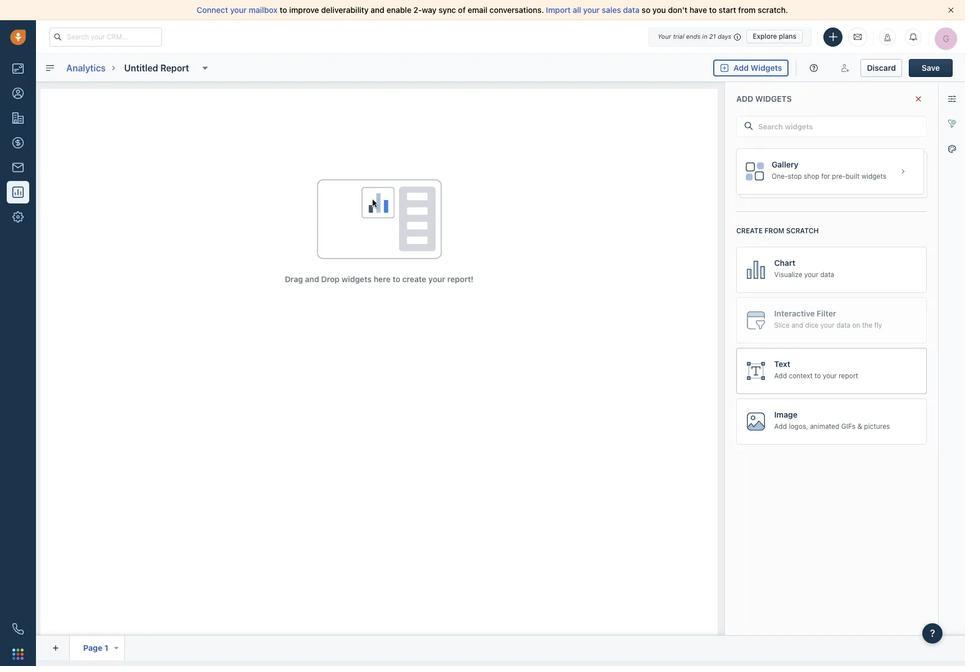 Task type: vqa. For each thing, say whether or not it's contained in the screenshot.
SEND EMAIL icon
yes



Task type: locate. For each thing, give the bounding box(es) containing it.
scratch.
[[758, 5, 788, 15]]

explore
[[753, 32, 777, 40]]

1 horizontal spatial your
[[583, 5, 600, 15]]

enable
[[387, 5, 411, 15]]

all
[[573, 5, 581, 15]]

your left mailbox
[[230, 5, 247, 15]]

connect your mailbox to improve deliverability and enable 2-way sync of email conversations. import all your sales data so you don't have to start from scratch.
[[197, 5, 788, 15]]

to left the start in the right top of the page
[[709, 5, 717, 15]]

freshworks switcher image
[[12, 649, 24, 660]]

phone image
[[12, 623, 24, 635]]

2 your from the left
[[583, 5, 600, 15]]

to right mailbox
[[280, 5, 287, 15]]

data
[[623, 5, 640, 15]]

connect
[[197, 5, 228, 15]]

deliverability
[[321, 5, 369, 15]]

0 horizontal spatial to
[[280, 5, 287, 15]]

1 horizontal spatial to
[[709, 5, 717, 15]]

21
[[709, 33, 716, 40]]

1 to from the left
[[280, 5, 287, 15]]

your
[[230, 5, 247, 15], [583, 5, 600, 15]]

close image
[[948, 7, 954, 13]]

mailbox
[[249, 5, 278, 15]]

so
[[642, 5, 651, 15]]

0 horizontal spatial your
[[230, 5, 247, 15]]

to
[[280, 5, 287, 15], [709, 5, 717, 15]]

your right all
[[583, 5, 600, 15]]

conversations.
[[490, 5, 544, 15]]



Task type: describe. For each thing, give the bounding box(es) containing it.
Search your CRM... text field
[[49, 27, 162, 46]]

and
[[371, 5, 385, 15]]

have
[[690, 5, 707, 15]]

in
[[702, 33, 708, 40]]

way
[[422, 5, 437, 15]]

import all your sales data link
[[546, 5, 642, 15]]

sales
[[602, 5, 621, 15]]

import
[[546, 5, 571, 15]]

explore plans
[[753, 32, 797, 40]]

2 to from the left
[[709, 5, 717, 15]]

improve
[[289, 5, 319, 15]]

explore plans link
[[747, 30, 803, 43]]

2-
[[414, 5, 422, 15]]

from
[[738, 5, 756, 15]]

send email image
[[854, 32, 862, 41]]

plans
[[779, 32, 797, 40]]

phone element
[[7, 618, 29, 640]]

days
[[718, 33, 731, 40]]

connect your mailbox link
[[197, 5, 280, 15]]

of
[[458, 5, 466, 15]]

ends
[[686, 33, 701, 40]]

email
[[468, 5, 488, 15]]

sync
[[439, 5, 456, 15]]

your
[[658, 33, 671, 40]]

don't
[[668, 5, 688, 15]]

1 your from the left
[[230, 5, 247, 15]]

start
[[719, 5, 736, 15]]

trial
[[673, 33, 684, 40]]

you
[[653, 5, 666, 15]]

your trial ends in 21 days
[[658, 33, 731, 40]]



